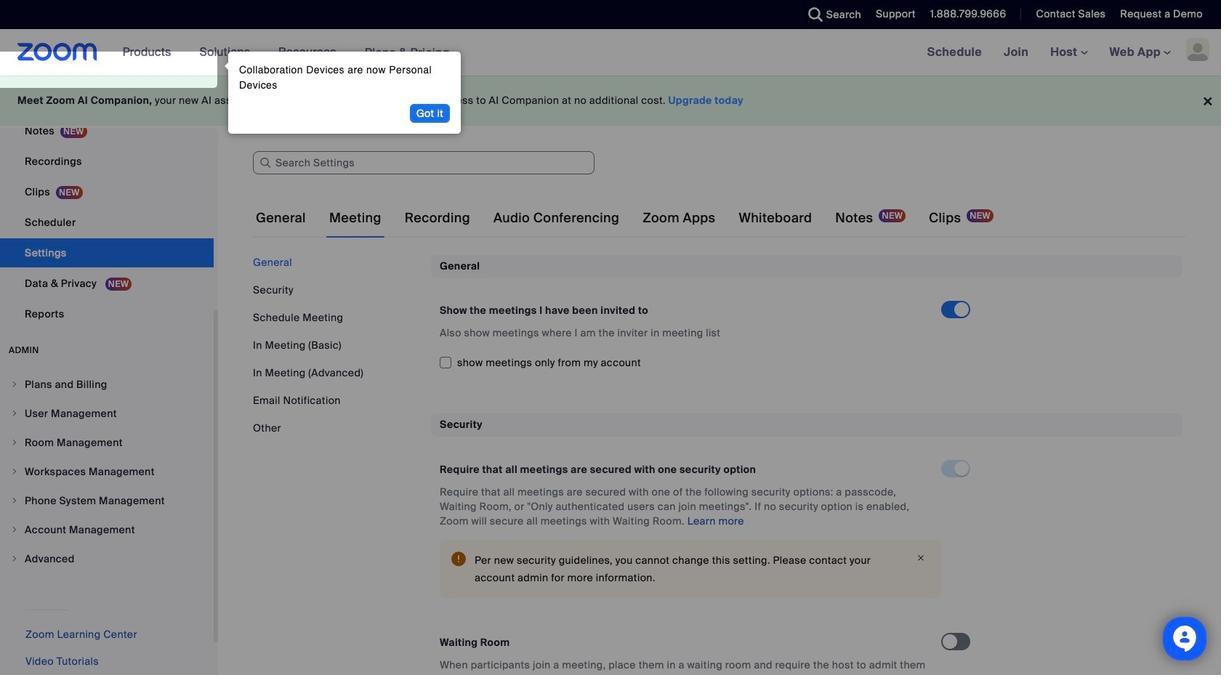 Task type: vqa. For each thing, say whether or not it's contained in the screenshot.
banner
yes



Task type: locate. For each thing, give the bounding box(es) containing it.
chat with bot image
[[1172, 626, 1198, 656]]

meetings navigation
[[917, 29, 1222, 76]]

product information navigation
[[112, 29, 461, 76]]

dialog
[[221, 52, 461, 134]]

banner
[[0, 29, 1222, 76]]

footer
[[0, 76, 1222, 126]]



